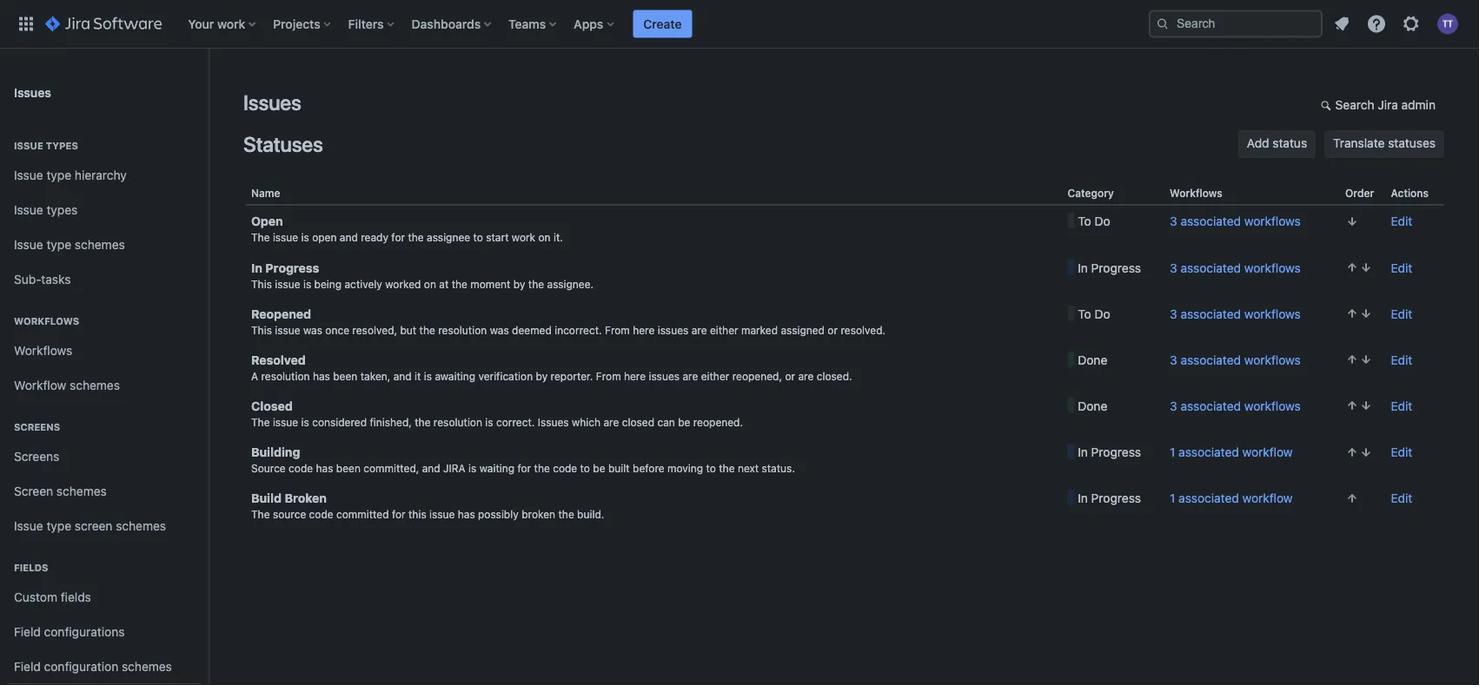 Task type: vqa. For each thing, say whether or not it's contained in the screenshot.
Link ⌘K ICON
no



Task type: describe. For each thing, give the bounding box(es) containing it.
translate statuses link
[[1325, 130, 1445, 158]]

custom
[[14, 591, 57, 605]]

reopened
[[251, 307, 311, 321]]

your work
[[188, 17, 245, 31]]

0 vertical spatial workflows
[[1170, 187, 1223, 200]]

worked
[[385, 278, 421, 290]]

closed the issue is considered finished, the resolution is correct. issues which are closed can be reopened.
[[251, 399, 743, 429]]

once
[[325, 324, 349, 336]]

has inside build broken the source code committed for this issue has possibly broken the build.
[[458, 509, 475, 521]]

source
[[251, 463, 286, 475]]

been for building
[[336, 463, 361, 475]]

has for building
[[316, 463, 333, 475]]

the for open
[[251, 232, 270, 244]]

workflows for closed
[[1245, 399, 1301, 414]]

Search field
[[1149, 10, 1323, 38]]

is left considered
[[301, 417, 309, 429]]

issue type hierarchy
[[14, 168, 127, 183]]

closed
[[622, 417, 655, 429]]

field configurations link
[[7, 615, 202, 650]]

reporter.
[[551, 370, 593, 383]]

and inside open the issue is open and ready for the assignee to start work on it.
[[340, 232, 358, 244]]

ready
[[361, 232, 389, 244]]

and for building
[[422, 463, 440, 475]]

done for resolved
[[1075, 353, 1108, 367]]

issue for issue type hierarchy
[[14, 168, 43, 183]]

fields
[[14, 563, 48, 574]]

reopened.
[[693, 417, 743, 429]]

issue for issue type screen schemes
[[14, 519, 43, 534]]

but
[[400, 324, 417, 336]]

associated for closed
[[1181, 399, 1241, 414]]

3 associated workflows for reopened
[[1170, 307, 1301, 321]]

small image
[[1321, 98, 1335, 112]]

sub-
[[14, 273, 41, 287]]

search jira admin link
[[1312, 92, 1445, 120]]

incorrect.
[[555, 324, 602, 336]]

the inside closed the issue is considered finished, the resolution is correct. issues which are closed can be reopened.
[[415, 417, 431, 429]]

code down the which at the left of page
[[553, 463, 577, 475]]

2 horizontal spatial to
[[706, 463, 716, 475]]

or for done
[[785, 370, 795, 383]]

status
[[1273, 136, 1308, 150]]

awaiting
[[435, 370, 476, 383]]

issue types
[[14, 203, 78, 217]]

associated for open
[[1181, 214, 1241, 229]]

issue type screen schemes
[[14, 519, 166, 534]]

it
[[415, 370, 421, 383]]

1 associated workflow link for build broken
[[1170, 492, 1293, 506]]

moment
[[471, 278, 511, 290]]

types
[[46, 203, 78, 217]]

are up reopened. on the bottom of the page
[[683, 370, 698, 383]]

progress for building
[[1092, 445, 1141, 460]]

projects
[[273, 17, 320, 31]]

issue for issue type schemes
[[14, 238, 43, 252]]

workflow for build broken
[[1243, 492, 1293, 506]]

do for reopened
[[1095, 307, 1111, 321]]

open the issue is open and ready for the assignee to start work on it.
[[251, 214, 563, 244]]

translate statuses
[[1334, 136, 1436, 150]]

issue inside build broken the source code committed for this issue has possibly broken the build.
[[429, 509, 455, 521]]

deemed
[[512, 324, 552, 336]]

teams button
[[503, 10, 563, 38]]

which
[[572, 417, 601, 429]]

being
[[314, 278, 342, 290]]

3 associated workflows for open
[[1170, 214, 1301, 229]]

progress for build broken
[[1092, 492, 1141, 506]]

screens link
[[7, 440, 202, 475]]

workflows for workflows link
[[14, 344, 72, 358]]

the inside open the issue is open and ready for the assignee to start work on it.
[[408, 232, 424, 244]]

category
[[1068, 187, 1114, 200]]

sidebar navigation image
[[190, 70, 228, 104]]

edit link for open
[[1391, 214, 1413, 229]]

workflow schemes link
[[7, 369, 202, 403]]

edit for open
[[1391, 214, 1413, 229]]

add
[[1247, 136, 1270, 150]]

issue type schemes
[[14, 238, 125, 252]]

from inside resolved a resolution has been taken, and it is awaiting verification by reporter. from here issues are either reopened, or are closed.
[[596, 370, 621, 383]]

the inside reopened this issue was once resolved, but the resolution was deemed incorrect. from here issues are either marked assigned or resolved.
[[419, 324, 435, 336]]

types
[[46, 140, 78, 152]]

edit link for resolved
[[1391, 353, 1413, 367]]

dashboards
[[412, 17, 481, 31]]

create
[[644, 17, 682, 31]]

custom fields
[[14, 591, 91, 605]]

3 for reopened
[[1170, 307, 1178, 321]]

resolved.
[[841, 324, 886, 336]]

name
[[251, 187, 280, 200]]

issues inside reopened this issue was once resolved, but the resolution was deemed incorrect. from here issues are either marked assigned or resolved.
[[658, 324, 689, 336]]

is inside in progress this issue is being actively worked on at the moment by the assignee.
[[303, 278, 311, 290]]

custom fields link
[[7, 581, 202, 615]]

has for resolved
[[313, 370, 330, 383]]

field configuration schemes
[[14, 660, 172, 675]]

assignee.
[[547, 278, 594, 290]]

reopened,
[[733, 370, 782, 383]]

be inside "building source code has been committed, and jira is waiting for the code to be built before moving to the next status."
[[593, 463, 606, 475]]

building
[[251, 445, 300, 460]]

admin
[[1402, 98, 1436, 112]]

jira
[[1378, 98, 1399, 112]]

a
[[251, 370, 258, 383]]

projects button
[[268, 10, 338, 38]]

for inside build broken the source code committed for this issue has possibly broken the build.
[[392, 509, 406, 521]]

edit for resolved
[[1391, 353, 1413, 367]]

edit for closed
[[1391, 399, 1413, 414]]

been for resolved
[[333, 370, 358, 383]]

3 associated workflows for closed
[[1170, 399, 1301, 414]]

possibly
[[478, 509, 519, 521]]

assignee
[[427, 232, 470, 244]]

are left closed.
[[798, 370, 814, 383]]

at
[[439, 278, 449, 290]]

issue type schemes link
[[7, 228, 202, 263]]

by inside in progress this issue is being actively worked on at the moment by the assignee.
[[514, 278, 525, 290]]

work inside dropdown button
[[217, 17, 245, 31]]

resolution inside resolved a resolution has been taken, and it is awaiting verification by reporter. from here issues are either reopened, or are closed.
[[261, 370, 310, 383]]

to inside open the issue is open and ready for the assignee to start work on it.
[[473, 232, 483, 244]]

1 associated workflow for build broken
[[1170, 492, 1293, 506]]

resolution inside closed the issue is considered finished, the resolution is correct. issues which are closed can be reopened.
[[434, 417, 482, 429]]

to for open
[[1078, 214, 1092, 229]]

associated for in progress
[[1181, 261, 1241, 275]]

workflows link
[[7, 334, 202, 369]]

taken,
[[361, 370, 391, 383]]

issue for open
[[273, 232, 298, 244]]

moving
[[668, 463, 703, 475]]

this inside reopened this issue was once resolved, but the resolution was deemed incorrect. from here issues are either marked assigned or resolved.
[[251, 324, 272, 336]]

screen schemes link
[[7, 475, 202, 509]]

or for to do
[[828, 324, 838, 336]]

committed
[[336, 509, 389, 521]]

screens for screens group
[[14, 422, 60, 433]]

issue inside in progress this issue is being actively worked on at the moment by the assignee.
[[275, 278, 300, 290]]

is left correct. at the left of the page
[[485, 417, 493, 429]]

your work button
[[183, 10, 263, 38]]

committed,
[[364, 463, 419, 475]]

associated for building
[[1179, 445, 1239, 460]]

on inside open the issue is open and ready for the assignee to start work on it.
[[539, 232, 551, 244]]

the inside build broken the source code committed for this issue has possibly broken the build.
[[251, 509, 270, 521]]

in progress for build broken
[[1075, 492, 1141, 506]]

3 for open
[[1170, 214, 1178, 229]]

issues inside resolved a resolution has been taken, and it is awaiting verification by reporter. from here issues are either reopened, or are closed.
[[649, 370, 680, 383]]

edit link for closed
[[1391, 399, 1413, 414]]

workflows for workflows group at the left of the page
[[14, 316, 79, 327]]

in inside in progress this issue is being actively worked on at the moment by the assignee.
[[251, 261, 262, 275]]

do for open
[[1095, 214, 1111, 229]]

filters
[[348, 17, 384, 31]]

are inside reopened this issue was once resolved, but the resolution was deemed incorrect. from here issues are either marked assigned or resolved.
[[692, 324, 707, 336]]

issue for issue types
[[14, 140, 43, 152]]

order
[[1346, 187, 1375, 200]]

fields
[[61, 591, 91, 605]]

start
[[486, 232, 509, 244]]

search image
[[1156, 17, 1170, 31]]

0 horizontal spatial issues
[[14, 85, 51, 99]]

field configuration schemes link
[[7, 650, 202, 685]]

can
[[658, 417, 675, 429]]

next
[[738, 463, 759, 475]]

statuses
[[243, 132, 323, 156]]

is inside resolved a resolution has been taken, and it is awaiting verification by reporter. from here issues are either reopened, or are closed.
[[424, 370, 432, 383]]

in progress this issue is being actively worked on at the moment by the assignee.
[[251, 261, 594, 290]]

schemes inside workflows group
[[70, 379, 120, 393]]

the right waiting
[[534, 463, 550, 475]]

3 associated workflows link for in progress
[[1170, 261, 1301, 275]]

either inside resolved a resolution has been taken, and it is awaiting verification by reporter. from here issues are either reopened, or are closed.
[[701, 370, 730, 383]]

by inside resolved a resolution has been taken, and it is awaiting verification by reporter. from here issues are either reopened, or are closed.
[[536, 370, 548, 383]]

edit link for reopened
[[1391, 307, 1413, 321]]

dashboards button
[[406, 10, 498, 38]]

1 associated workflow link for building
[[1170, 445, 1293, 460]]

code down building
[[289, 463, 313, 475]]

edit for reopened
[[1391, 307, 1413, 321]]

open
[[251, 214, 283, 229]]

here inside reopened this issue was once resolved, but the resolution was deemed incorrect. from here issues are either marked assigned or resolved.
[[633, 324, 655, 336]]

screen
[[14, 485, 53, 499]]

edit link for in progress
[[1391, 261, 1413, 275]]



Task type: locate. For each thing, give the bounding box(es) containing it.
0 vertical spatial done
[[1075, 353, 1108, 367]]

2 3 associated workflows from the top
[[1170, 261, 1301, 275]]

your
[[188, 17, 214, 31]]

type
[[46, 168, 71, 183], [46, 238, 71, 252], [46, 519, 71, 534]]

issues up can
[[649, 370, 680, 383]]

issues left the which at the left of page
[[538, 417, 569, 429]]

1 3 from the top
[[1170, 214, 1178, 229]]

0 horizontal spatial be
[[593, 463, 606, 475]]

tasks
[[41, 273, 71, 287]]

is
[[301, 232, 309, 244], [303, 278, 311, 290], [424, 370, 432, 383], [301, 417, 309, 429], [485, 417, 493, 429], [469, 463, 477, 475]]

2 edit from the top
[[1391, 261, 1413, 275]]

edit for build broken
[[1391, 492, 1413, 506]]

0 horizontal spatial or
[[785, 370, 795, 383]]

0 horizontal spatial by
[[514, 278, 525, 290]]

jira
[[443, 463, 466, 475]]

the
[[251, 232, 270, 244], [251, 417, 270, 429], [251, 509, 270, 521]]

7 edit from the top
[[1391, 492, 1413, 506]]

issue types group
[[7, 122, 202, 303]]

1 vertical spatial be
[[593, 463, 606, 475]]

and inside "building source code has been committed, and jira is waiting for the code to be built before moving to the next status."
[[422, 463, 440, 475]]

for right ready
[[391, 232, 405, 244]]

associated for build broken
[[1179, 492, 1239, 506]]

issues up statuses
[[243, 90, 301, 115]]

0 horizontal spatial to
[[473, 232, 483, 244]]

source
[[273, 509, 306, 521]]

screens group
[[7, 403, 202, 549]]

field inside "link"
[[14, 626, 41, 640]]

here inside resolved a resolution has been taken, and it is awaiting verification by reporter. from here issues are either reopened, or are closed.
[[624, 370, 646, 383]]

2 horizontal spatial issues
[[538, 417, 569, 429]]

1 this from the top
[[251, 278, 272, 290]]

the right finished, at left bottom
[[415, 417, 431, 429]]

resolution inside reopened this issue was once resolved, but the resolution was deemed incorrect. from here issues are either marked assigned or resolved.
[[438, 324, 487, 336]]

type for hierarchy
[[46, 168, 71, 183]]

was left the "once"
[[303, 324, 322, 336]]

associated for reopened
[[1181, 307, 1241, 321]]

edit
[[1391, 214, 1413, 229], [1391, 261, 1413, 275], [1391, 307, 1413, 321], [1391, 353, 1413, 367], [1391, 399, 1413, 414], [1391, 445, 1413, 460], [1391, 492, 1413, 506]]

1 screens from the top
[[14, 422, 60, 433]]

work inside open the issue is open and ready for the assignee to start work on it.
[[512, 232, 536, 244]]

for inside "building source code has been committed, and jira is waiting for the code to be built before moving to the next status."
[[518, 463, 531, 475]]

2 workflow from the top
[[1243, 492, 1293, 506]]

5 edit link from the top
[[1391, 399, 1413, 414]]

code inside build broken the source code committed for this issue has possibly broken the build.
[[309, 509, 333, 521]]

4 edit link from the top
[[1391, 353, 1413, 367]]

in progress for building
[[1075, 445, 1141, 460]]

schemes inside issue types group
[[75, 238, 125, 252]]

1 vertical spatial here
[[624, 370, 646, 383]]

issue type screen schemes link
[[7, 509, 202, 544]]

4 issue from the top
[[14, 238, 43, 252]]

issue for closed
[[273, 417, 298, 429]]

1 workflow from the top
[[1243, 445, 1293, 460]]

1 vertical spatial either
[[701, 370, 730, 383]]

1 type from the top
[[46, 168, 71, 183]]

to
[[1078, 214, 1092, 229], [1078, 307, 1092, 321]]

issue inside closed the issue is considered finished, the resolution is correct. issues which are closed can be reopened.
[[273, 417, 298, 429]]

0 vertical spatial the
[[251, 232, 270, 244]]

workflows group
[[7, 297, 202, 409]]

field
[[14, 626, 41, 640], [14, 660, 41, 675]]

is left being
[[303, 278, 311, 290]]

4 edit from the top
[[1391, 353, 1413, 367]]

5 3 associated workflows from the top
[[1170, 399, 1301, 414]]

3 the from the top
[[251, 509, 270, 521]]

1 vertical spatial the
[[251, 417, 270, 429]]

screens
[[14, 422, 60, 433], [14, 450, 59, 464]]

here right incorrect.
[[633, 324, 655, 336]]

associated
[[1181, 214, 1241, 229], [1181, 261, 1241, 275], [1181, 307, 1241, 321], [1181, 353, 1241, 367], [1181, 399, 1241, 414], [1179, 445, 1239, 460], [1179, 492, 1239, 506]]

3 for resolved
[[1170, 353, 1178, 367]]

jira software image
[[45, 13, 162, 34], [45, 13, 162, 34]]

been left taken,
[[333, 370, 358, 383]]

0 vertical spatial be
[[678, 417, 691, 429]]

configurations
[[44, 626, 125, 640]]

4 3 from the top
[[1170, 353, 1178, 367]]

1 vertical spatial 1 associated workflow link
[[1170, 492, 1293, 506]]

2 3 associated workflows link from the top
[[1170, 261, 1301, 275]]

issues
[[658, 324, 689, 336], [649, 370, 680, 383]]

primary element
[[10, 0, 1149, 48]]

field left configuration
[[14, 660, 41, 675]]

1 horizontal spatial to
[[580, 463, 590, 475]]

the for closed
[[251, 417, 270, 429]]

issue down reopened
[[275, 324, 300, 336]]

3 associated workflows link for reopened
[[1170, 307, 1301, 321]]

schemes right the screen
[[116, 519, 166, 534]]

your profile and settings image
[[1438, 13, 1459, 34]]

7 edit link from the top
[[1391, 492, 1413, 506]]

resolved,
[[352, 324, 397, 336]]

in for building
[[1078, 445, 1088, 460]]

2 vertical spatial resolution
[[434, 417, 482, 429]]

issue up sub-
[[14, 238, 43, 252]]

6 edit from the top
[[1391, 445, 1413, 460]]

workflows for reopened
[[1245, 307, 1301, 321]]

1 vertical spatial has
[[316, 463, 333, 475]]

screens down workflow
[[14, 422, 60, 433]]

and
[[340, 232, 358, 244], [394, 370, 412, 383], [422, 463, 440, 475]]

2 3 from the top
[[1170, 261, 1178, 275]]

0 vertical spatial here
[[633, 324, 655, 336]]

considered
[[312, 417, 367, 429]]

1 horizontal spatial was
[[490, 324, 509, 336]]

1 associated workflow link
[[1170, 445, 1293, 460], [1170, 492, 1293, 506]]

0 vertical spatial or
[[828, 324, 838, 336]]

to left start
[[473, 232, 483, 244]]

has down the "once"
[[313, 370, 330, 383]]

resolved
[[251, 353, 306, 367]]

3 edit from the top
[[1391, 307, 1413, 321]]

3 type from the top
[[46, 519, 71, 534]]

this inside in progress this issue is being actively worked on at the moment by the assignee.
[[251, 278, 272, 290]]

the left 'assignee.'
[[528, 278, 544, 290]]

0 vertical spatial type
[[46, 168, 71, 183]]

on
[[539, 232, 551, 244], [424, 278, 436, 290]]

from right reporter.
[[596, 370, 621, 383]]

the inside build broken the source code committed for this issue has possibly broken the build.
[[558, 509, 574, 521]]

1 done from the top
[[1075, 353, 1108, 367]]

1 do from the top
[[1095, 214, 1111, 229]]

0 vertical spatial and
[[340, 232, 358, 244]]

0 vertical spatial 1
[[1170, 445, 1176, 460]]

0 vertical spatial either
[[710, 324, 739, 336]]

issue down issue types
[[14, 168, 43, 183]]

built
[[608, 463, 630, 475]]

issue down closed
[[273, 417, 298, 429]]

by left reporter.
[[536, 370, 548, 383]]

type left the screen
[[46, 519, 71, 534]]

from inside reopened this issue was once resolved, but the resolution was deemed incorrect. from here issues are either marked assigned or resolved.
[[605, 324, 630, 336]]

1 for build broken
[[1170, 492, 1176, 506]]

1 horizontal spatial issues
[[243, 90, 301, 115]]

1 vertical spatial and
[[394, 370, 412, 383]]

4 3 associated workflows from the top
[[1170, 353, 1301, 367]]

was left deemed at the top left of page
[[490, 324, 509, 336]]

the left build.
[[558, 509, 574, 521]]

2 horizontal spatial and
[[422, 463, 440, 475]]

resolution up awaiting
[[438, 324, 487, 336]]

fields group
[[7, 544, 202, 686]]

0 horizontal spatial work
[[217, 17, 245, 31]]

3 workflows from the top
[[1245, 307, 1301, 321]]

1 vertical spatial 1
[[1170, 492, 1176, 506]]

1 vertical spatial in progress
[[1075, 445, 1141, 460]]

3 associated workflows for resolved
[[1170, 353, 1301, 367]]

issue for reopened
[[275, 324, 300, 336]]

this up reopened
[[251, 278, 272, 290]]

either left reopened,
[[701, 370, 730, 383]]

0 vertical spatial by
[[514, 278, 525, 290]]

schemes up issue type screen schemes at left bottom
[[56, 485, 107, 499]]

field down custom
[[14, 626, 41, 640]]

closed.
[[817, 370, 852, 383]]

1 vertical spatial on
[[424, 278, 436, 290]]

workflow for building
[[1243, 445, 1293, 460]]

correct.
[[496, 417, 535, 429]]

0 horizontal spatial on
[[424, 278, 436, 290]]

1 horizontal spatial be
[[678, 417, 691, 429]]

the inside open the issue is open and ready for the assignee to start work on it.
[[251, 232, 270, 244]]

either inside reopened this issue was once resolved, but the resolution was deemed incorrect. from here issues are either marked assigned or resolved.
[[710, 324, 739, 336]]

1 vertical spatial been
[[336, 463, 361, 475]]

3 associated workflows link for closed
[[1170, 399, 1301, 414]]

2 the from the top
[[251, 417, 270, 429]]

5 issue from the top
[[14, 519, 43, 534]]

workflow
[[1243, 445, 1293, 460], [1243, 492, 1293, 506]]

1 vertical spatial resolution
[[261, 370, 310, 383]]

1 vertical spatial issues
[[649, 370, 680, 383]]

appswitcher icon image
[[16, 13, 37, 34]]

to left built on the left of page
[[580, 463, 590, 475]]

field for field configurations
[[14, 626, 41, 640]]

status.
[[762, 463, 795, 475]]

resolved a resolution has been taken, and it is awaiting verification by reporter. from here issues are either reopened, or are closed.
[[251, 353, 852, 383]]

associated for resolved
[[1181, 353, 1241, 367]]

is inside open the issue is open and ready for the assignee to start work on it.
[[301, 232, 309, 244]]

2 type from the top
[[46, 238, 71, 252]]

resolution down the resolved
[[261, 370, 310, 383]]

0 vertical spatial has
[[313, 370, 330, 383]]

1 horizontal spatial or
[[828, 324, 838, 336]]

issue left types
[[14, 140, 43, 152]]

here up closed
[[624, 370, 646, 383]]

issue inside screens group
[[14, 519, 43, 534]]

are inside closed the issue is considered finished, the resolution is correct. issues which are closed can be reopened.
[[604, 417, 619, 429]]

to right 'moving'
[[706, 463, 716, 475]]

or inside reopened this issue was once resolved, but the resolution was deemed incorrect. from here issues are either marked assigned or resolved.
[[828, 324, 838, 336]]

0 vertical spatial 1 associated workflow
[[1170, 445, 1293, 460]]

1 issue from the top
[[14, 140, 43, 152]]

3 issue from the top
[[14, 203, 43, 217]]

been inside resolved a resolution has been taken, and it is awaiting verification by reporter. from here issues are either reopened, or are closed.
[[333, 370, 358, 383]]

3 3 associated workflows link from the top
[[1170, 307, 1301, 321]]

issue
[[14, 140, 43, 152], [14, 168, 43, 183], [14, 203, 43, 217], [14, 238, 43, 252], [14, 519, 43, 534]]

and right open
[[340, 232, 358, 244]]

has
[[313, 370, 330, 383], [316, 463, 333, 475], [458, 509, 475, 521]]

help image
[[1367, 13, 1387, 34]]

been left committed,
[[336, 463, 361, 475]]

the left assignee
[[408, 232, 424, 244]]

in for build broken
[[1078, 492, 1088, 506]]

search jira admin
[[1336, 98, 1436, 112]]

are left marked
[[692, 324, 707, 336]]

field for field configuration schemes
[[14, 660, 41, 675]]

for right waiting
[[518, 463, 531, 475]]

the down closed
[[251, 417, 270, 429]]

do
[[1095, 214, 1111, 229], [1095, 307, 1111, 321]]

2 to from the top
[[1078, 307, 1092, 321]]

workflow
[[14, 379, 66, 393]]

edit link for building
[[1391, 445, 1413, 460]]

1 vertical spatial screens
[[14, 450, 59, 464]]

verification
[[478, 370, 533, 383]]

1 was from the left
[[303, 324, 322, 336]]

sub-tasks
[[14, 273, 71, 287]]

resolution down awaiting
[[434, 417, 482, 429]]

1 horizontal spatial and
[[394, 370, 412, 383]]

here
[[633, 324, 655, 336], [624, 370, 646, 383]]

assigned
[[781, 324, 825, 336]]

and left jira
[[422, 463, 440, 475]]

this down reopened
[[251, 324, 272, 336]]

0 vertical spatial work
[[217, 17, 245, 31]]

2 field from the top
[[14, 660, 41, 675]]

0 vertical spatial been
[[333, 370, 358, 383]]

or right assigned
[[828, 324, 838, 336]]

2 do from the top
[[1095, 307, 1111, 321]]

either
[[710, 324, 739, 336], [701, 370, 730, 383]]

1 to do from the top
[[1075, 214, 1111, 229]]

issue left "types"
[[14, 203, 43, 217]]

1 vertical spatial this
[[251, 324, 272, 336]]

from
[[605, 324, 630, 336], [596, 370, 621, 383]]

edit for building
[[1391, 445, 1413, 460]]

0 vertical spatial to do
[[1075, 214, 1111, 229]]

3 associated workflows link for resolved
[[1170, 353, 1301, 367]]

1 vertical spatial to
[[1078, 307, 1092, 321]]

2 to do from the top
[[1075, 307, 1111, 321]]

type for screen
[[46, 519, 71, 534]]

type inside screens group
[[46, 519, 71, 534]]

2 vertical spatial type
[[46, 519, 71, 534]]

3 edit link from the top
[[1391, 307, 1413, 321]]

workflows for in progress
[[1245, 261, 1301, 275]]

be
[[678, 417, 691, 429], [593, 463, 606, 475]]

this
[[409, 509, 427, 521]]

5 edit from the top
[[1391, 399, 1413, 414]]

be inside closed the issue is considered finished, the resolution is correct. issues which are closed can be reopened.
[[678, 417, 691, 429]]

done for closed
[[1075, 399, 1108, 414]]

1 vertical spatial field
[[14, 660, 41, 675]]

1 vertical spatial work
[[512, 232, 536, 244]]

0 vertical spatial screens
[[14, 422, 60, 433]]

issues inside closed the issue is considered finished, the resolution is correct. issues which are closed can be reopened.
[[538, 417, 569, 429]]

1 vertical spatial workflows
[[14, 316, 79, 327]]

in progress
[[1075, 261, 1141, 275], [1075, 445, 1141, 460], [1075, 492, 1141, 506]]

for inside open the issue is open and ready for the assignee to start work on it.
[[391, 232, 405, 244]]

on left it.
[[539, 232, 551, 244]]

be right can
[[678, 417, 691, 429]]

marked
[[741, 324, 778, 336]]

before
[[633, 463, 665, 475]]

issue type hierarchy link
[[7, 158, 202, 193]]

2 edit link from the top
[[1391, 261, 1413, 275]]

broken
[[285, 492, 327, 506]]

banner containing your work
[[0, 0, 1480, 49]]

1 1 associated workflow link from the top
[[1170, 445, 1293, 460]]

3 for closed
[[1170, 399, 1178, 414]]

settings image
[[1401, 13, 1422, 34]]

2 vertical spatial in progress
[[1075, 492, 1141, 506]]

progress for in progress
[[1092, 261, 1141, 275]]

1 3 associated workflows from the top
[[1170, 214, 1301, 229]]

3 associated workflows link
[[1170, 214, 1301, 229], [1170, 261, 1301, 275], [1170, 307, 1301, 321], [1170, 353, 1301, 367], [1170, 399, 1301, 414]]

issue right this
[[429, 509, 455, 521]]

build.
[[577, 509, 605, 521]]

or inside resolved a resolution has been taken, and it is awaiting verification by reporter. from here issues are either reopened, or are closed.
[[785, 370, 795, 383]]

0 vertical spatial issues
[[658, 324, 689, 336]]

0 vertical spatial workflow
[[1243, 445, 1293, 460]]

notifications image
[[1332, 13, 1353, 34]]

1 edit link from the top
[[1391, 214, 1413, 229]]

in
[[251, 261, 262, 275], [1078, 261, 1088, 275], [1078, 445, 1088, 460], [1078, 492, 1088, 506]]

6 edit link from the top
[[1391, 445, 1413, 460]]

been
[[333, 370, 358, 383], [336, 463, 361, 475]]

1 field from the top
[[14, 626, 41, 640]]

to do for reopened
[[1075, 307, 1111, 321]]

screen schemes
[[14, 485, 107, 499]]

2 vertical spatial workflows
[[14, 344, 72, 358]]

either left marked
[[710, 324, 739, 336]]

type up the tasks
[[46, 238, 71, 252]]

2 vertical spatial and
[[422, 463, 440, 475]]

1 vertical spatial done
[[1075, 399, 1108, 414]]

3 for in progress
[[1170, 261, 1178, 275]]

schemes down workflows link
[[70, 379, 120, 393]]

2 screens from the top
[[14, 450, 59, 464]]

to
[[473, 232, 483, 244], [580, 463, 590, 475], [706, 463, 716, 475]]

issue
[[273, 232, 298, 244], [275, 278, 300, 290], [275, 324, 300, 336], [273, 417, 298, 429], [429, 509, 455, 521]]

sub-tasks link
[[7, 263, 202, 297]]

2 vertical spatial for
[[392, 509, 406, 521]]

to for reopened
[[1078, 307, 1092, 321]]

issue inside open the issue is open and ready for the assignee to start work on it.
[[273, 232, 298, 244]]

0 horizontal spatial was
[[303, 324, 322, 336]]

by right moment
[[514, 278, 525, 290]]

2 vertical spatial has
[[458, 509, 475, 521]]

and for resolved
[[394, 370, 412, 383]]

been inside "building source code has been committed, and jira is waiting for the code to be built before moving to the next status."
[[336, 463, 361, 475]]

4 workflows from the top
[[1245, 353, 1301, 367]]

field configurations
[[14, 626, 125, 640]]

banner
[[0, 0, 1480, 49]]

issues left marked
[[658, 324, 689, 336]]

in for in progress
[[1078, 261, 1088, 275]]

2 workflows from the top
[[1245, 261, 1301, 275]]

0 vertical spatial 1 associated workflow link
[[1170, 445, 1293, 460]]

1 workflows from the top
[[1245, 214, 1301, 229]]

1 the from the top
[[251, 232, 270, 244]]

the left next
[[719, 463, 735, 475]]

was
[[303, 324, 322, 336], [490, 324, 509, 336]]

1 horizontal spatial on
[[539, 232, 551, 244]]

issue down screen
[[14, 519, 43, 534]]

3 associated workflows link for open
[[1170, 214, 1301, 229]]

and left "it"
[[394, 370, 412, 383]]

1 vertical spatial or
[[785, 370, 795, 383]]

0 vertical spatial field
[[14, 626, 41, 640]]

3 in progress from the top
[[1075, 492, 1141, 506]]

schemes inside fields group
[[122, 660, 172, 675]]

1 3 associated workflows link from the top
[[1170, 214, 1301, 229]]

the right at
[[452, 278, 468, 290]]

3 3 from the top
[[1170, 307, 1178, 321]]

0 vertical spatial to
[[1078, 214, 1092, 229]]

be left built on the left of page
[[593, 463, 606, 475]]

edit for in progress
[[1391, 261, 1413, 275]]

by
[[514, 278, 525, 290], [536, 370, 548, 383]]

reopened this issue was once resolved, but the resolution was deemed incorrect. from here issues are either marked assigned or resolved.
[[251, 307, 886, 336]]

1 vertical spatial 1 associated workflow
[[1170, 492, 1293, 506]]

workflows for resolved
[[1245, 353, 1301, 367]]

2 in progress from the top
[[1075, 445, 1141, 460]]

1 1 associated workflow from the top
[[1170, 445, 1293, 460]]

the down build
[[251, 509, 270, 521]]

1 horizontal spatial by
[[536, 370, 548, 383]]

to do for open
[[1075, 214, 1111, 229]]

1 vertical spatial for
[[518, 463, 531, 475]]

0 vertical spatial this
[[251, 278, 272, 290]]

is inside "building source code has been committed, and jira is waiting for the code to be built before moving to the next status."
[[469, 463, 477, 475]]

5 3 from the top
[[1170, 399, 1178, 414]]

issue inside reopened this issue was once resolved, but the resolution was deemed incorrect. from here issues are either marked assigned or resolved.
[[275, 324, 300, 336]]

1 edit from the top
[[1391, 214, 1413, 229]]

filters button
[[343, 10, 401, 38]]

1 vertical spatial workflow
[[1243, 492, 1293, 506]]

3 associated workflows
[[1170, 214, 1301, 229], [1170, 261, 1301, 275], [1170, 307, 1301, 321], [1170, 353, 1301, 367], [1170, 399, 1301, 414]]

has inside "building source code has been committed, and jira is waiting for the code to be built before moving to the next status."
[[316, 463, 333, 475]]

the inside closed the issue is considered finished, the resolution is correct. issues which are closed can be reopened.
[[251, 417, 270, 429]]

0 vertical spatial do
[[1095, 214, 1111, 229]]

0 vertical spatial in progress
[[1075, 261, 1141, 275]]

1 horizontal spatial work
[[512, 232, 536, 244]]

2 this from the top
[[251, 324, 272, 336]]

progress inside in progress this issue is being actively worked on at the moment by the assignee.
[[265, 261, 319, 275]]

are right the which at the left of page
[[604, 417, 619, 429]]

3 associated workflows for in progress
[[1170, 261, 1301, 275]]

screens up screen
[[14, 450, 59, 464]]

2 1 associated workflow link from the top
[[1170, 492, 1293, 506]]

0 vertical spatial from
[[605, 324, 630, 336]]

1 vertical spatial do
[[1095, 307, 1111, 321]]

search
[[1336, 98, 1375, 112]]

hierarchy
[[75, 168, 127, 183]]

to do
[[1075, 214, 1111, 229], [1075, 307, 1111, 321]]

1 for building
[[1170, 445, 1176, 460]]

work right your
[[217, 17, 245, 31]]

5 workflows from the top
[[1245, 399, 1301, 414]]

type down types
[[46, 168, 71, 183]]

teams
[[509, 17, 546, 31]]

1 associated workflow for building
[[1170, 445, 1293, 460]]

schemes down the issue types link
[[75, 238, 125, 252]]

or right reopened,
[[785, 370, 795, 383]]

2 vertical spatial the
[[251, 509, 270, 521]]

build
[[251, 492, 282, 506]]

on left at
[[424, 278, 436, 290]]

1 vertical spatial from
[[596, 370, 621, 383]]

in progress for in progress
[[1075, 261, 1141, 275]]

0 vertical spatial on
[[539, 232, 551, 244]]

the down open
[[251, 232, 270, 244]]

0 horizontal spatial and
[[340, 232, 358, 244]]

issue down open
[[273, 232, 298, 244]]

issue up reopened
[[275, 278, 300, 290]]

1 in progress from the top
[[1075, 261, 1141, 275]]

3 3 associated workflows from the top
[[1170, 307, 1301, 321]]

is right jira
[[469, 463, 477, 475]]

schemes down field configurations "link" on the left bottom
[[122, 660, 172, 675]]

2 issue from the top
[[14, 168, 43, 183]]

statuses
[[1388, 136, 1436, 150]]

it.
[[554, 232, 563, 244]]

workflow schemes
[[14, 379, 120, 393]]

work
[[217, 17, 245, 31], [512, 232, 536, 244]]

add status
[[1247, 136, 1308, 150]]

apps button
[[569, 10, 621, 38]]

on inside in progress this issue is being actively worked on at the moment by the assignee.
[[424, 278, 436, 290]]

1 vertical spatial by
[[536, 370, 548, 383]]

is left open
[[301, 232, 309, 244]]

has inside resolved a resolution has been taken, and it is awaiting verification by reporter. from here issues are either reopened, or are closed.
[[313, 370, 330, 383]]

5 3 associated workflows link from the top
[[1170, 399, 1301, 414]]

the right the but
[[419, 324, 435, 336]]

is right "it"
[[424, 370, 432, 383]]

2 1 associated workflow from the top
[[1170, 492, 1293, 506]]

work right start
[[512, 232, 536, 244]]

issues up issue types
[[14, 85, 51, 99]]

type for schemes
[[46, 238, 71, 252]]

has up broken
[[316, 463, 333, 475]]

2 1 from the top
[[1170, 492, 1176, 506]]

1 1 from the top
[[1170, 445, 1176, 460]]

issue for issue types
[[14, 203, 43, 217]]

1 vertical spatial type
[[46, 238, 71, 252]]

1 vertical spatial to do
[[1075, 307, 1111, 321]]

2 was from the left
[[490, 324, 509, 336]]

code down broken
[[309, 509, 333, 521]]

0 vertical spatial for
[[391, 232, 405, 244]]

edit link for build broken
[[1391, 492, 1413, 506]]

has left possibly
[[458, 509, 475, 521]]

for left this
[[392, 509, 406, 521]]

4 3 associated workflows link from the top
[[1170, 353, 1301, 367]]

2 done from the top
[[1075, 399, 1108, 414]]

1 to from the top
[[1078, 214, 1092, 229]]

workflows for open
[[1245, 214, 1301, 229]]

and inside resolved a resolution has been taken, and it is awaiting verification by reporter. from here issues are either reopened, or are closed.
[[394, 370, 412, 383]]

from right incorrect.
[[605, 324, 630, 336]]

screens for the screens link
[[14, 450, 59, 464]]

0 vertical spatial resolution
[[438, 324, 487, 336]]

screen
[[75, 519, 113, 534]]



